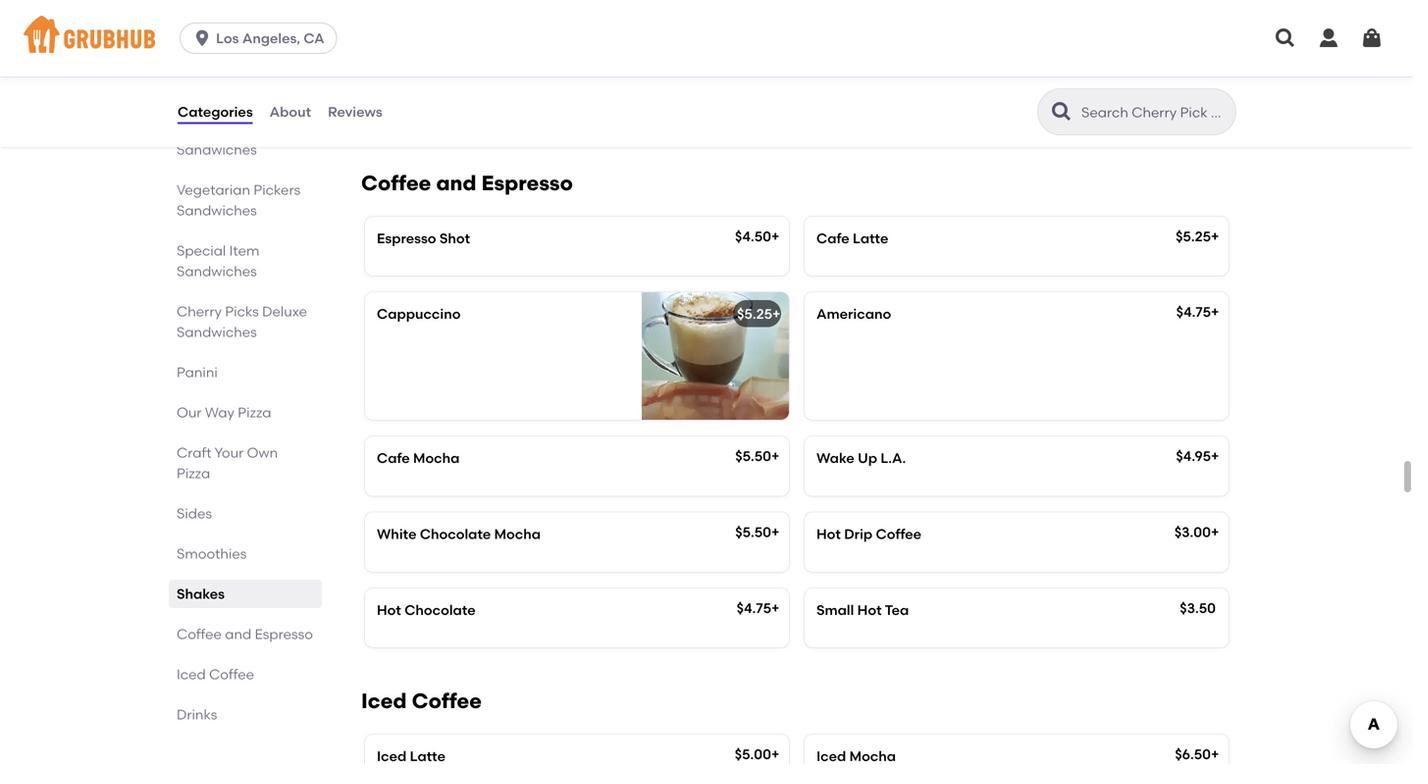Task type: describe. For each thing, give the bounding box(es) containing it.
bananas inside "blackberry juice, honey, bananas with non-fat vanilla yogurt."
[[976, 71, 1036, 88]]

$4.50
[[735, 228, 771, 245]]

wake
[[816, 450, 855, 467]]

espresso shot
[[377, 230, 470, 247]]

svg image inside los angeles, ca button
[[192, 28, 212, 48]]

sandwiches inside cherry picks deluxe sandwiches
[[177, 324, 257, 341]]

yogurt. inside papaya juice, pineapple juice, honey, bananas with non-fat vanilla yogurt.
[[476, 91, 523, 108]]

small
[[816, 602, 854, 619]]

+ for hot chocolate
[[771, 600, 780, 617]]

about
[[270, 103, 311, 120]]

cafe mocha
[[377, 450, 460, 467]]

tea
[[885, 602, 909, 619]]

white chocolate mocha
[[377, 526, 541, 543]]

your
[[214, 445, 244, 461]]

vegetarian pickers sandwiches
[[177, 182, 301, 219]]

wake up l.a.
[[816, 450, 906, 467]]

1 vertical spatial and
[[225, 626, 251, 643]]

panini
[[177, 364, 218, 381]]

honey, inside papaya juice, pineapple juice, honey, bananas with non-fat vanilla yogurt.
[[579, 71, 623, 88]]

blackberry juice, honey, bananas with non-fat vanilla yogurt.
[[816, 71, 1120, 108]]

$5.50 + for wake up l.a.
[[735, 448, 780, 465]]

cappuccino
[[377, 306, 461, 323]]

juice, for papaya
[[432, 71, 467, 88]]

$3.50
[[1180, 600, 1216, 617]]

coffee down hot chocolate
[[412, 689, 482, 714]]

reviews button
[[327, 77, 383, 147]]

papaya juice, pineapple juice, honey, bananas with non-fat vanilla yogurt. button
[[365, 30, 789, 129]]

sandwiches for special
[[177, 263, 257, 280]]

los angeles, ca
[[216, 30, 324, 47]]

white
[[377, 526, 417, 543]]

1 horizontal spatial svg image
[[1274, 26, 1297, 50]]

fat inside papaya juice, pineapple juice, honey, bananas with non-fat vanilla yogurt.
[[408, 91, 427, 108]]

hot for hot drip coffee
[[816, 526, 841, 543]]

0 vertical spatial and
[[436, 171, 476, 196]]

1 horizontal spatial iced coffee
[[361, 689, 482, 714]]

$5.00 +
[[735, 746, 780, 763]]

2 horizontal spatial hot
[[857, 602, 882, 619]]

picks
[[225, 303, 259, 320]]

blackberry
[[816, 71, 888, 88]]

$6.50 +
[[1175, 746, 1219, 763]]

papaya
[[377, 71, 429, 88]]

0 vertical spatial coffee and espresso
[[361, 171, 573, 196]]

1 vertical spatial iced
[[361, 689, 407, 714]]

+ for wake up l.a.
[[1211, 448, 1219, 465]]

honey, inside "blackberry juice, honey, bananas with non-fat vanilla yogurt."
[[929, 71, 973, 88]]

+ for cafe mocha
[[771, 448, 780, 465]]

$4.50 +
[[735, 228, 780, 245]]

hot for hot chocolate
[[377, 602, 401, 619]]

cafe for cafe mocha
[[377, 450, 410, 467]]

chocolate for hot
[[405, 602, 476, 619]]

$6.50
[[1175, 746, 1211, 763]]

$3.00 +
[[1174, 524, 1219, 541]]

angeles,
[[242, 30, 300, 47]]

up
[[858, 450, 877, 467]]

small hot tea
[[816, 602, 909, 619]]

$5.50 for hot drip coffee
[[735, 524, 771, 541]]

way
[[205, 404, 234, 421]]

coffee down shakes
[[177, 626, 222, 643]]

sides
[[177, 505, 212, 522]]

vanilla inside papaya juice, pineapple juice, honey, bananas with non-fat vanilla yogurt.
[[430, 91, 473, 108]]

coffee up drinks
[[209, 666, 254, 683]]

$4.75 + for americano
[[1176, 304, 1219, 321]]

categories button
[[177, 77, 254, 147]]

2 vertical spatial espresso
[[255, 626, 313, 643]]

hot drip coffee
[[816, 526, 921, 543]]

cherry
[[177, 303, 222, 320]]

with inside papaya juice, pineapple juice, honey, bananas with non-fat vanilla yogurt.
[[689, 71, 717, 88]]

fat inside "blackberry juice, honey, bananas with non-fat vanilla yogurt."
[[1101, 71, 1120, 88]]

shakes
[[177, 586, 225, 603]]

0 horizontal spatial $5.25 +
[[737, 306, 781, 323]]

special
[[177, 242, 226, 259]]

bananas inside papaya juice, pineapple juice, honey, bananas with non-fat vanilla yogurt.
[[626, 71, 686, 88]]

1 horizontal spatial espresso
[[377, 230, 436, 247]]

1 horizontal spatial mocha
[[494, 526, 541, 543]]

latte
[[853, 230, 888, 247]]

non- inside "blackberry juice, honey, bananas with non-fat vanilla yogurt."
[[1070, 71, 1101, 88]]



Task type: locate. For each thing, give the bounding box(es) containing it.
+ for americano
[[1211, 304, 1219, 321]]

2 honey, from the left
[[929, 71, 973, 88]]

craft your own pizza
[[177, 445, 278, 482]]

1 horizontal spatial $4.75 +
[[1176, 304, 1219, 321]]

shot
[[440, 230, 470, 247]]

0 horizontal spatial coffee and espresso
[[177, 626, 313, 643]]

sandwiches inside special item sandwiches
[[177, 263, 257, 280]]

fat up search cherry pick cafe search field
[[1101, 71, 1120, 88]]

1 horizontal spatial iced
[[361, 689, 407, 714]]

1 horizontal spatial $5.25
[[1176, 228, 1211, 245]]

cappuccino image
[[642, 293, 789, 420]]

0 vertical spatial non-
[[1070, 71, 1101, 88]]

0 horizontal spatial cafe
[[377, 450, 410, 467]]

2 horizontal spatial juice,
[[891, 71, 926, 88]]

cafe up white
[[377, 450, 410, 467]]

$3.00
[[1174, 524, 1211, 541]]

sandwiches down avocado
[[177, 141, 257, 158]]

yogurt. down blackberry
[[863, 91, 910, 108]]

hot left the drip
[[816, 526, 841, 543]]

1 horizontal spatial hot
[[816, 526, 841, 543]]

1 horizontal spatial non-
[[1070, 71, 1101, 88]]

cafe
[[816, 230, 850, 247], [377, 450, 410, 467]]

0 vertical spatial mocha
[[413, 450, 460, 467]]

drip
[[844, 526, 873, 543]]

0 horizontal spatial juice,
[[432, 71, 467, 88]]

$4.75 + for hot chocolate
[[737, 600, 780, 617]]

coffee and espresso up the shot
[[361, 171, 573, 196]]

1 yogurt. from the left
[[476, 91, 523, 108]]

main navigation navigation
[[0, 0, 1413, 77]]

svg image
[[1317, 26, 1341, 50], [1360, 26, 1384, 50], [1191, 92, 1215, 116]]

2 horizontal spatial svg image
[[1360, 26, 1384, 50]]

fat down papaya
[[408, 91, 427, 108]]

0 horizontal spatial vanilla
[[430, 91, 473, 108]]

1 vertical spatial pickers
[[254, 182, 301, 198]]

smoothies
[[177, 546, 247, 562]]

non- up search icon
[[1070, 71, 1101, 88]]

1 vertical spatial iced coffee
[[361, 689, 482, 714]]

0 horizontal spatial $5.25
[[737, 306, 772, 323]]

0 vertical spatial espresso
[[481, 171, 573, 196]]

papaya juice, pineapple juice, honey, bananas with non-fat vanilla yogurt.
[[377, 71, 717, 108]]

juice,
[[432, 71, 467, 88], [541, 71, 576, 88], [891, 71, 926, 88]]

1 bananas from the left
[[626, 71, 686, 88]]

0 vertical spatial $4.75
[[1176, 304, 1211, 321]]

1 vertical spatial pizza
[[177, 465, 210, 482]]

0 horizontal spatial espresso
[[255, 626, 313, 643]]

0 vertical spatial cafe
[[816, 230, 850, 247]]

fat
[[1101, 71, 1120, 88], [408, 91, 427, 108]]

non- inside papaya juice, pineapple juice, honey, bananas with non-fat vanilla yogurt.
[[377, 91, 408, 108]]

0 horizontal spatial and
[[225, 626, 251, 643]]

deluxe
[[262, 303, 307, 320]]

categories
[[178, 103, 253, 120]]

0 horizontal spatial $4.75 +
[[737, 600, 780, 617]]

chocolate right white
[[420, 526, 491, 543]]

item
[[229, 242, 259, 259]]

special item sandwiches
[[177, 242, 259, 280]]

cherry picks deluxe sandwiches
[[177, 303, 307, 341]]

own
[[247, 445, 278, 461]]

about button
[[269, 77, 312, 147]]

craft
[[177, 445, 211, 461]]

1 $5.50 from the top
[[735, 448, 771, 465]]

+ for hot drip coffee
[[1211, 524, 1219, 541]]

0 vertical spatial $5.25 +
[[1176, 228, 1219, 245]]

0 vertical spatial $5.50 +
[[735, 448, 780, 465]]

drinks
[[177, 707, 217, 723]]

honey,
[[579, 71, 623, 88], [929, 71, 973, 88]]

americano
[[816, 306, 891, 323]]

iced
[[177, 666, 206, 683], [361, 689, 407, 714]]

pickers inside avocado pickers sandwiches
[[240, 121, 286, 137]]

$4.75 for americano
[[1176, 304, 1211, 321]]

with
[[689, 71, 717, 88], [1039, 71, 1067, 88]]

2 vanilla from the left
[[816, 91, 860, 108]]

0 vertical spatial $4.75 +
[[1176, 304, 1219, 321]]

$4.75
[[1176, 304, 1211, 321], [737, 600, 771, 617]]

0 horizontal spatial bananas
[[626, 71, 686, 88]]

2 juice, from the left
[[541, 71, 576, 88]]

pickers for avocado pickers sandwiches
[[240, 121, 286, 137]]

$5.00
[[735, 746, 771, 763]]

1 juice, from the left
[[432, 71, 467, 88]]

1 sandwiches from the top
[[177, 141, 257, 158]]

cafe for cafe latte
[[816, 230, 850, 247]]

los angeles, ca button
[[180, 23, 345, 54]]

and down smoothies
[[225, 626, 251, 643]]

$5.25 +
[[1176, 228, 1219, 245], [737, 306, 781, 323]]

1 horizontal spatial cafe
[[816, 230, 850, 247]]

hot left tea
[[857, 602, 882, 619]]

juice, for blackberry
[[891, 71, 926, 88]]

2 $5.50 + from the top
[[735, 524, 780, 541]]

$4.75 for hot chocolate
[[737, 600, 771, 617]]

2 sandwiches from the top
[[177, 202, 257, 219]]

hot down white
[[377, 602, 401, 619]]

yogurt. down pineapple
[[476, 91, 523, 108]]

reviews
[[328, 103, 382, 120]]

1 horizontal spatial $5.25 +
[[1176, 228, 1219, 245]]

vegetarian
[[177, 182, 250, 198]]

juice, right blackberry
[[891, 71, 926, 88]]

non- down papaya
[[377, 91, 408, 108]]

0 horizontal spatial with
[[689, 71, 717, 88]]

+ for white chocolate mocha
[[771, 524, 780, 541]]

vanilla down pineapple
[[430, 91, 473, 108]]

vanilla down blackberry
[[816, 91, 860, 108]]

2 yogurt. from the left
[[863, 91, 910, 108]]

sandwiches down the special
[[177, 263, 257, 280]]

1 vertical spatial fat
[[408, 91, 427, 108]]

with inside "blackberry juice, honey, bananas with non-fat vanilla yogurt."
[[1039, 71, 1067, 88]]

vanilla inside "blackberry juice, honey, bananas with non-fat vanilla yogurt."
[[816, 91, 860, 108]]

sandwiches down 'cherry'
[[177, 324, 257, 341]]

4 sandwiches from the top
[[177, 324, 257, 341]]

our
[[177, 404, 202, 421]]

0 horizontal spatial pizza
[[177, 465, 210, 482]]

$4.75 +
[[1176, 304, 1219, 321], [737, 600, 780, 617]]

0 vertical spatial $5.25
[[1176, 228, 1211, 245]]

pizza inside craft your own pizza
[[177, 465, 210, 482]]

our way pizza
[[177, 404, 271, 421]]

1 vertical spatial $5.25
[[737, 306, 772, 323]]

2 $5.50 from the top
[[735, 524, 771, 541]]

$5.50 for wake up l.a.
[[735, 448, 771, 465]]

pizza down craft in the left of the page
[[177, 465, 210, 482]]

1 honey, from the left
[[579, 71, 623, 88]]

chocolate down white chocolate mocha
[[405, 602, 476, 619]]

pizza
[[238, 404, 271, 421], [177, 465, 210, 482]]

1 horizontal spatial $4.75
[[1176, 304, 1211, 321]]

$5.50 +
[[735, 448, 780, 465], [735, 524, 780, 541]]

0 horizontal spatial svg image
[[1191, 92, 1215, 116]]

pickers down about
[[240, 121, 286, 137]]

0 horizontal spatial fat
[[408, 91, 427, 108]]

$5.25
[[1176, 228, 1211, 245], [737, 306, 772, 323]]

0 horizontal spatial $4.75
[[737, 600, 771, 617]]

non-
[[1070, 71, 1101, 88], [377, 91, 408, 108]]

0 horizontal spatial iced coffee
[[177, 666, 254, 683]]

3 sandwiches from the top
[[177, 263, 257, 280]]

yogurt.
[[476, 91, 523, 108], [863, 91, 910, 108]]

avocado pickers sandwiches
[[177, 121, 286, 158]]

0 horizontal spatial non-
[[377, 91, 408, 108]]

1 vertical spatial $5.50 +
[[735, 524, 780, 541]]

avocado
[[177, 121, 236, 137]]

1 horizontal spatial yogurt.
[[863, 91, 910, 108]]

search icon image
[[1050, 100, 1074, 124]]

juice, inside "blackberry juice, honey, bananas with non-fat vanilla yogurt."
[[891, 71, 926, 88]]

1 vertical spatial non-
[[377, 91, 408, 108]]

and up the shot
[[436, 171, 476, 196]]

+
[[771, 228, 780, 245], [1211, 228, 1219, 245], [1211, 304, 1219, 321], [772, 306, 781, 323], [771, 448, 780, 465], [1211, 448, 1219, 465], [771, 524, 780, 541], [1211, 524, 1219, 541], [771, 600, 780, 617], [771, 746, 780, 763], [1211, 746, 1219, 763]]

0 vertical spatial $5.50
[[735, 448, 771, 465]]

0 vertical spatial pizza
[[238, 404, 271, 421]]

1 vertical spatial $5.25 +
[[737, 306, 781, 323]]

coffee and espresso down shakes
[[177, 626, 313, 643]]

1 horizontal spatial coffee and espresso
[[361, 171, 573, 196]]

1 vertical spatial coffee and espresso
[[177, 626, 313, 643]]

1 horizontal spatial svg image
[[1317, 26, 1341, 50]]

cafe latte
[[816, 230, 888, 247]]

juice, right papaya
[[432, 71, 467, 88]]

juice, right pineapple
[[541, 71, 576, 88]]

and
[[436, 171, 476, 196], [225, 626, 251, 643]]

sandwiches inside avocado pickers sandwiches
[[177, 141, 257, 158]]

pickers for vegetarian pickers sandwiches
[[254, 182, 301, 198]]

+ for cafe latte
[[1211, 228, 1219, 245]]

0 horizontal spatial mocha
[[413, 450, 460, 467]]

1 horizontal spatial with
[[1039, 71, 1067, 88]]

sandwiches
[[177, 141, 257, 158], [177, 202, 257, 219], [177, 263, 257, 280], [177, 324, 257, 341]]

sandwiches inside vegetarian pickers sandwiches
[[177, 202, 257, 219]]

0 vertical spatial chocolate
[[420, 526, 491, 543]]

0 horizontal spatial hot
[[377, 602, 401, 619]]

0 horizontal spatial iced
[[177, 666, 206, 683]]

1 horizontal spatial fat
[[1101, 71, 1120, 88]]

0 vertical spatial iced coffee
[[177, 666, 254, 683]]

1 vertical spatial $4.75
[[737, 600, 771, 617]]

pickers
[[240, 121, 286, 137], [254, 182, 301, 198]]

iced coffee
[[177, 666, 254, 683], [361, 689, 482, 714]]

0 horizontal spatial honey,
[[579, 71, 623, 88]]

coffee up the espresso shot
[[361, 171, 431, 196]]

1 with from the left
[[689, 71, 717, 88]]

Search Cherry Pick Cafe search field
[[1079, 103, 1230, 122]]

$5.50
[[735, 448, 771, 465], [735, 524, 771, 541]]

yogurt. inside "blackberry juice, honey, bananas with non-fat vanilla yogurt."
[[863, 91, 910, 108]]

coffee right the drip
[[876, 526, 921, 543]]

$5.50 + for hot drip coffee
[[735, 524, 780, 541]]

+ for espresso shot
[[771, 228, 780, 245]]

bananas
[[626, 71, 686, 88], [976, 71, 1036, 88]]

iced coffee up drinks
[[177, 666, 254, 683]]

blackberry juice, honey, bananas with non-fat vanilla yogurt. button
[[805, 30, 1229, 129]]

0 horizontal spatial svg image
[[192, 28, 212, 48]]

hot chocolate
[[377, 602, 476, 619]]

2 bananas from the left
[[976, 71, 1036, 88]]

1 horizontal spatial pizza
[[238, 404, 271, 421]]

espresso
[[481, 171, 573, 196], [377, 230, 436, 247], [255, 626, 313, 643]]

1 vertical spatial $5.50
[[735, 524, 771, 541]]

coffee
[[361, 171, 431, 196], [876, 526, 921, 543], [177, 626, 222, 643], [209, 666, 254, 683], [412, 689, 482, 714]]

2 horizontal spatial espresso
[[481, 171, 573, 196]]

0 vertical spatial fat
[[1101, 71, 1120, 88]]

$4.95
[[1176, 448, 1211, 465]]

1 horizontal spatial honey,
[[929, 71, 973, 88]]

pickers inside vegetarian pickers sandwiches
[[254, 182, 301, 198]]

iced coffee down hot chocolate
[[361, 689, 482, 714]]

vanilla
[[430, 91, 473, 108], [816, 91, 860, 108]]

1 horizontal spatial vanilla
[[816, 91, 860, 108]]

0 vertical spatial iced
[[177, 666, 206, 683]]

pizza right way
[[238, 404, 271, 421]]

1 horizontal spatial juice,
[[541, 71, 576, 88]]

l.a.
[[881, 450, 906, 467]]

1 vertical spatial chocolate
[[405, 602, 476, 619]]

1 $5.50 + from the top
[[735, 448, 780, 465]]

3 juice, from the left
[[891, 71, 926, 88]]

pickers right vegetarian
[[254, 182, 301, 198]]

1 vertical spatial $4.75 +
[[737, 600, 780, 617]]

2 with from the left
[[1039, 71, 1067, 88]]

0 vertical spatial pickers
[[240, 121, 286, 137]]

sandwiches for avocado
[[177, 141, 257, 158]]

sandwiches down vegetarian
[[177, 202, 257, 219]]

chocolate
[[420, 526, 491, 543], [405, 602, 476, 619]]

los
[[216, 30, 239, 47]]

ca
[[304, 30, 324, 47]]

sandwiches for vegetarian
[[177, 202, 257, 219]]

cafe left "latte"
[[816, 230, 850, 247]]

1 vertical spatial espresso
[[377, 230, 436, 247]]

hot
[[816, 526, 841, 543], [377, 602, 401, 619], [857, 602, 882, 619]]

svg image
[[1274, 26, 1297, 50], [192, 28, 212, 48]]

pineapple
[[470, 71, 538, 88]]

1 horizontal spatial bananas
[[976, 71, 1036, 88]]

1 vertical spatial mocha
[[494, 526, 541, 543]]

1 horizontal spatial and
[[436, 171, 476, 196]]

chocolate for white
[[420, 526, 491, 543]]

$4.95 +
[[1176, 448, 1219, 465]]

coffee and espresso
[[361, 171, 573, 196], [177, 626, 313, 643]]

mocha
[[413, 450, 460, 467], [494, 526, 541, 543]]

1 vertical spatial cafe
[[377, 450, 410, 467]]

0 horizontal spatial yogurt.
[[476, 91, 523, 108]]

1 vanilla from the left
[[430, 91, 473, 108]]



Task type: vqa. For each thing, say whether or not it's contained in the screenshot.
Here's what people are saying:
no



